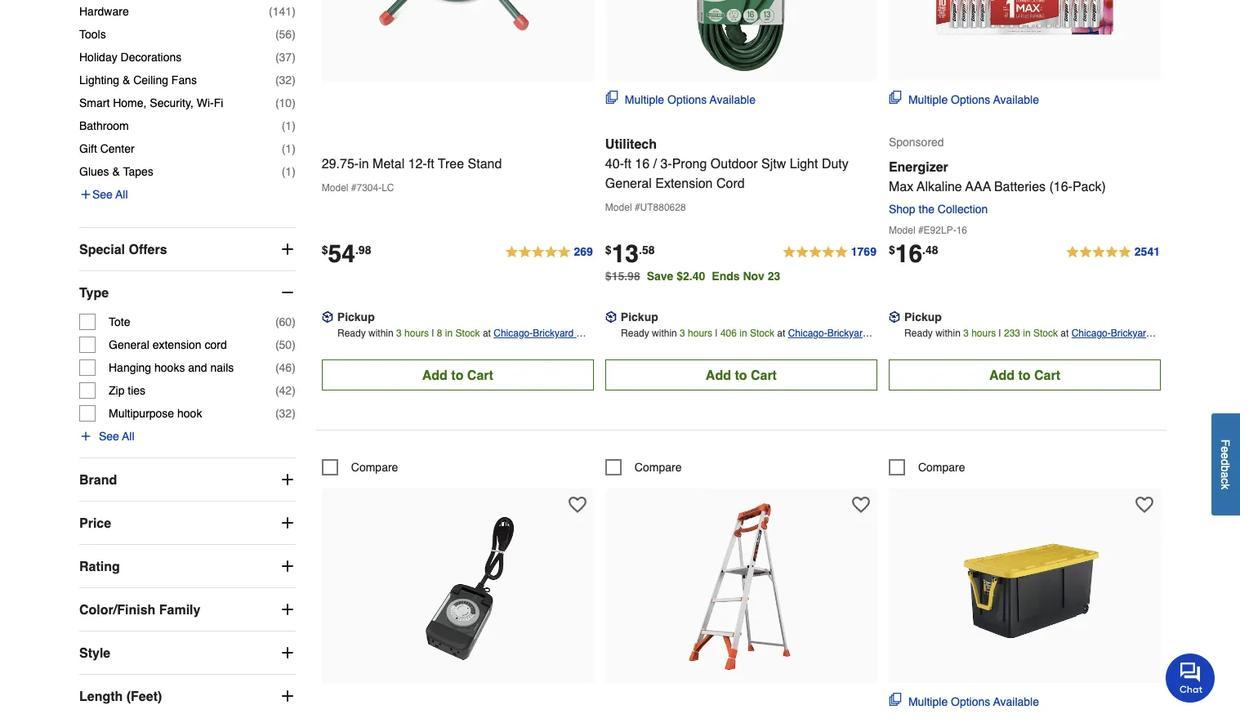 Task type: vqa. For each thing, say whether or not it's contained in the screenshot.


Task type: locate. For each thing, give the bounding box(es) containing it.
0 vertical spatial #
[[351, 182, 357, 194]]

0 horizontal spatial hours
[[404, 328, 429, 339]]

1 compare from the left
[[351, 461, 398, 474]]

2 horizontal spatial 5 stars image
[[1065, 243, 1161, 262]]

cord
[[716, 175, 745, 191]]

) up ( 56 )
[[292, 5, 296, 18]]

savings save $2.40 element
[[647, 270, 787, 283]]

at for 8
[[483, 328, 491, 339]]

gift
[[79, 143, 97, 156]]

2 horizontal spatial cart
[[1034, 367, 1060, 383]]

chicago- right '8' at the top left of the page
[[494, 328, 533, 339]]

) up ( 37 )
[[292, 28, 296, 41]]

pickup image
[[322, 312, 333, 323], [605, 312, 617, 323], [889, 312, 900, 323]]

3 $ from the left
[[889, 243, 895, 256]]

3 left 406
[[680, 328, 685, 339]]

3 at from the left
[[1061, 328, 1069, 339]]

multiple options available link for utilitech 40-ft 16 / 3-prong outdoor sjtw light duty general extension cord image
[[605, 91, 756, 108]]

1 horizontal spatial 16
[[895, 240, 922, 268]]

0 horizontal spatial pickup image
[[322, 312, 333, 323]]

3 lowe's from the left
[[1072, 344, 1102, 356]]

0 horizontal spatial ready
[[337, 328, 366, 339]]

40-
[[605, 156, 624, 171]]

stock inside ready within 3 hours | 8 in stock at chicago-brickyard lowe's
[[455, 328, 480, 339]]

( 32 ) down ( 37 )
[[275, 74, 296, 87]]

3 pickup image from the left
[[889, 312, 900, 323]]

3 add to cart from the left
[[989, 367, 1060, 383]]

utilitech 15-amps 125-volt 2-outlet plug-in countdown indoor or outdoor lighting timer image
[[368, 497, 548, 677]]

0 horizontal spatial $
[[322, 243, 328, 256]]

multiple for project source commander x-large 75-gallons (300-quart) black and yellow heavy duty rolling tote with standard snap lid image
[[908, 695, 948, 709]]

model down shop
[[889, 225, 916, 236]]

0 horizontal spatial add to cart button
[[322, 360, 594, 391]]

available
[[710, 93, 756, 106], [993, 93, 1039, 106], [993, 695, 1039, 709]]

stock inside ready within 3 hours | 233 in stock at chicago-brickyard lowe's
[[1033, 328, 1058, 339]]

chicago- right 406
[[788, 328, 827, 339]]

1 plus image from the top
[[279, 241, 296, 258]]

1 1 from the top
[[285, 120, 292, 133]]

2 e from the top
[[1219, 452, 1232, 459]]

3 cart from the left
[[1034, 367, 1060, 383]]

2 horizontal spatial #
[[918, 225, 924, 236]]

4 plus image from the top
[[279, 688, 296, 705]]

( for multipurpose hook
[[275, 407, 279, 420]]

) for hardware
[[292, 5, 296, 18]]

ready inside ready within 3 hours | 406 in stock at chicago-brickyard lowe's
[[621, 328, 649, 339]]

1 pickup from the left
[[337, 311, 375, 324]]

2 horizontal spatial add
[[989, 367, 1015, 383]]

) for multipurpose hook
[[292, 407, 296, 420]]

1 horizontal spatial brickyard
[[827, 328, 868, 339]]

0 horizontal spatial chicago-
[[494, 328, 533, 339]]

special offers
[[79, 242, 167, 257]]

cart down ready within 3 hours | 8 in stock at chicago-brickyard lowe's
[[467, 367, 493, 383]]

2 horizontal spatial lowe's
[[1072, 344, 1102, 356]]

1 horizontal spatial model
[[605, 202, 632, 213]]

0 vertical spatial ( 1 )
[[282, 120, 296, 133]]

0 vertical spatial see
[[92, 188, 113, 201]]

to down ready within 3 hours | 8 in stock at chicago-brickyard lowe's
[[451, 367, 464, 383]]

brickyard inside ready within 3 hours | 8 in stock at chicago-brickyard lowe's
[[533, 328, 574, 339]]

2 pickup from the left
[[621, 311, 658, 324]]

pickup down actual price $54.98 element
[[337, 311, 375, 324]]

9 ) from the top
[[292, 316, 296, 329]]

1 vertical spatial 1
[[285, 143, 292, 156]]

plus image inside the style button
[[279, 645, 296, 661]]

32 down ( 37 )
[[279, 74, 292, 87]]

plus image inside special offers button
[[279, 241, 296, 258]]

f
[[1219, 439, 1232, 446]]

collection
[[938, 203, 988, 216]]

at right '8' at the top left of the page
[[483, 328, 491, 339]]

5 stars image containing 2541
[[1065, 243, 1161, 262]]

energizer
[[889, 159, 948, 174]]

5014114195 element
[[605, 459, 682, 476]]

bathroom
[[79, 120, 129, 133]]

ready inside ready within 3 hours | 8 in stock at chicago-brickyard lowe's
[[337, 328, 366, 339]]

stock right 406
[[750, 328, 774, 339]]

actual price $54.98 element
[[322, 240, 371, 268]]

at inside ready within 3 hours | 406 in stock at chicago-brickyard lowe's
[[777, 328, 785, 339]]

2 horizontal spatial pickup image
[[889, 312, 900, 323]]

) for lighting & ceiling fans
[[292, 74, 296, 87]]

in inside ready within 3 hours | 233 in stock at chicago-brickyard lowe's
[[1023, 328, 1031, 339]]

1 chicago- from the left
[[494, 328, 533, 339]]

utilitech 40-ft 16 / 3-prong outdoor sjtw light duty general extension cord image
[[651, 0, 831, 75]]

( 10 )
[[275, 97, 296, 110]]

) left 29.75-
[[292, 165, 296, 178]]

within for ready within 3 hours | 406 in stock at chicago-brickyard lowe's
[[652, 328, 677, 339]]

0 horizontal spatial 5 stars image
[[504, 243, 594, 262]]

1 stock from the left
[[455, 328, 480, 339]]

ready down $15.98
[[621, 328, 649, 339]]

3 1 from the top
[[285, 165, 292, 178]]

plus image
[[279, 241, 296, 258], [279, 602, 296, 618], [279, 645, 296, 661], [279, 688, 296, 705]]

16 inside utilitech 40-ft 16 / 3-prong outdoor sjtw light duty general extension cord
[[635, 156, 650, 171]]

smart home, security, wi-fi
[[79, 97, 223, 110]]

length
[[79, 689, 123, 704]]

1 horizontal spatial stock
[[750, 328, 774, 339]]

2 hours from the left
[[688, 328, 713, 339]]

0 vertical spatial see all button
[[79, 187, 128, 203]]

1 vertical spatial model
[[605, 202, 632, 213]]

pickup
[[337, 311, 375, 324], [621, 311, 658, 324], [904, 311, 942, 324]]

2 add from the left
[[706, 367, 731, 383]]

ready
[[337, 328, 366, 339], [621, 328, 649, 339], [904, 328, 933, 339]]

) for holiday decorations
[[292, 51, 296, 64]]

plus image inside rating button
[[279, 558, 296, 575]]

hours inside ready within 3 hours | 8 in stock at chicago-brickyard lowe's
[[404, 328, 429, 339]]

hardware
[[79, 5, 129, 18]]

add to cart button down ready within 3 hours | 8 in stock at chicago-brickyard lowe's
[[322, 360, 594, 391]]

2 brickyard from the left
[[827, 328, 868, 339]]

pickup down $15.98
[[621, 311, 658, 324]]

all down the glues & tapes at the left top
[[116, 188, 128, 201]]

2 vertical spatial ( 1 )
[[282, 165, 296, 178]]

16
[[635, 156, 650, 171], [956, 225, 967, 236], [895, 240, 922, 268]]

was price $15.98 element
[[605, 266, 647, 283]]

1 left 29.75-
[[285, 165, 292, 178]]

chicago- inside ready within 3 hours | 406 in stock at chicago-brickyard lowe's
[[788, 328, 827, 339]]

hours inside ready within 3 hours | 406 in stock at chicago-brickyard lowe's
[[688, 328, 713, 339]]

plus image inside price button
[[279, 515, 296, 531]]

all
[[116, 188, 128, 201], [122, 430, 134, 443]]

in right 406
[[740, 328, 747, 339]]

1 horizontal spatial chicago-
[[788, 328, 827, 339]]

2 horizontal spatial ready
[[904, 328, 933, 339]]

within inside ready within 3 hours | 233 in stock at chicago-brickyard lowe's
[[936, 328, 961, 339]]

1 cart from the left
[[467, 367, 493, 383]]

$
[[322, 243, 328, 256], [605, 243, 612, 256], [889, 243, 895, 256]]

ready within 3 hours | 406 in stock at chicago-brickyard lowe's
[[621, 328, 871, 356]]

) down ( 10 )
[[292, 143, 296, 156]]

2 horizontal spatial stock
[[1033, 328, 1058, 339]]

see all down multipurpose
[[99, 430, 134, 443]]

add to cart button down ready within 3 hours | 233 in stock at chicago-brickyard lowe's
[[889, 360, 1161, 391]]

.58
[[639, 243, 655, 256]]

chicago- right 233 on the right top
[[1072, 328, 1111, 339]]

lighting
[[79, 74, 119, 87]]

lowe's inside ready within 3 hours | 233 in stock at chicago-brickyard lowe's
[[1072, 344, 1102, 356]]

brickyard for ready within 3 hours | 406 in stock at chicago-brickyard lowe's
[[827, 328, 868, 339]]

at for 233
[[1061, 328, 1069, 339]]

1 vertical spatial all
[[122, 430, 134, 443]]

4 ) from the top
[[292, 74, 296, 87]]

(
[[269, 5, 273, 18], [275, 28, 279, 41], [275, 51, 279, 64], [275, 74, 279, 87], [275, 97, 279, 110], [282, 120, 285, 133], [282, 143, 285, 156], [282, 165, 285, 178], [275, 316, 279, 329], [275, 339, 279, 352], [275, 362, 279, 375], [275, 384, 279, 397], [275, 407, 279, 420]]

actual price $16.48 element
[[889, 240, 938, 268]]

1 32 from the top
[[279, 74, 292, 87]]

2 horizontal spatial 3
[[963, 328, 969, 339]]

f e e d b a c k
[[1219, 439, 1232, 489]]

ready down actual price $16.48 element
[[904, 328, 933, 339]]

( 1 ) down ( 10 )
[[282, 143, 296, 156]]

2 3 from the left
[[680, 328, 685, 339]]

3 compare from the left
[[918, 461, 965, 474]]

1 vertical spatial general
[[109, 339, 149, 352]]

ft left tree
[[427, 156, 434, 171]]

plus image for family
[[279, 602, 296, 618]]

glues & tapes
[[79, 165, 153, 178]]

2 horizontal spatial $
[[889, 243, 895, 256]]

7 ) from the top
[[292, 143, 296, 156]]

3 ( 1 ) from the top
[[282, 165, 296, 178]]

0 horizontal spatial pickup
[[337, 311, 375, 324]]

5 stars image containing 269
[[504, 243, 594, 262]]

within left 233 on the right top
[[936, 328, 961, 339]]

) up '50'
[[292, 316, 296, 329]]

to down ready within 3 hours | 406 in stock at chicago-brickyard lowe's
[[735, 367, 747, 383]]

| inside ready within 3 hours | 8 in stock at chicago-brickyard lowe's
[[432, 328, 434, 339]]

see all button down glues
[[79, 187, 128, 203]]

shop
[[889, 203, 916, 216]]

batteries
[[994, 179, 1046, 194]]

3 5 stars image from the left
[[1065, 243, 1161, 262]]

$ left .98 on the top
[[322, 243, 328, 256]]

3 | from the left
[[999, 328, 1001, 339]]

1 vertical spatial &
[[112, 165, 120, 178]]

0 horizontal spatial model
[[322, 182, 348, 194]]

( for zip ties
[[275, 384, 279, 397]]

1 vertical spatial 32
[[279, 407, 292, 420]]

1 horizontal spatial #
[[635, 202, 640, 213]]

chicago- for ready within 3 hours | 233 in stock at chicago-brickyard lowe's
[[1072, 328, 1111, 339]]

( for smart home, security, wi-fi
[[275, 97, 279, 110]]

1 hours from the left
[[404, 328, 429, 339]]

length (feet)
[[79, 689, 162, 704]]

3 stock from the left
[[1033, 328, 1058, 339]]

2 ready from the left
[[621, 328, 649, 339]]

1 within from the left
[[368, 328, 394, 339]]

1 horizontal spatial pickup image
[[605, 312, 617, 323]]

chicago- for ready within 3 hours | 8 in stock at chicago-brickyard lowe's
[[494, 328, 533, 339]]

add to cart down ready within 3 hours | 8 in stock at chicago-brickyard lowe's
[[422, 367, 493, 383]]

1 vertical spatial see
[[99, 430, 119, 443]]

wi-
[[197, 97, 214, 110]]

multiple for energizer max alkaline aaa batteries (16-pack) image
[[908, 93, 948, 106]]

0 vertical spatial ( 32 )
[[275, 74, 296, 87]]

0 horizontal spatial stock
[[455, 328, 480, 339]]

1 horizontal spatial add to cart button
[[605, 360, 877, 391]]

2 horizontal spatial pickup
[[904, 311, 942, 324]]

pickup image down actual price $16.48 element
[[889, 312, 900, 323]]

2 horizontal spatial |
[[999, 328, 1001, 339]]

chicago- inside ready within 3 hours | 8 in stock at chicago-brickyard lowe's
[[494, 328, 533, 339]]

0 horizontal spatial add to cart
[[422, 367, 493, 383]]

3 to from the left
[[1018, 367, 1031, 383]]

10 ) from the top
[[292, 339, 296, 352]]

16 down collection
[[956, 225, 967, 236]]

$ inside $ 16 .48
[[889, 243, 895, 256]]

family
[[159, 602, 201, 617]]

multiple for utilitech 40-ft 16 / 3-prong outdoor sjtw light duty general extension cord image
[[625, 93, 664, 106]]

3 hours from the left
[[972, 328, 996, 339]]

at inside ready within 3 hours | 8 in stock at chicago-brickyard lowe's
[[483, 328, 491, 339]]

2 ( 1 ) from the top
[[282, 143, 296, 156]]

$ inside the $ 13 .58
[[605, 243, 612, 256]]

fans
[[171, 74, 197, 87]]

multiple options available link
[[605, 91, 756, 108], [889, 91, 1039, 108], [889, 693, 1039, 710]]

available for energizer max alkaline aaa batteries (16-pack) image
[[993, 93, 1039, 106]]

all down multipurpose
[[122, 430, 134, 443]]

e up d
[[1219, 446, 1232, 452]]

2 horizontal spatial chicago-
[[1072, 328, 1111, 339]]

see all down the glues & tapes at the left top
[[92, 188, 128, 201]]

see down multipurpose
[[99, 430, 119, 443]]

2 pickup image from the left
[[605, 312, 617, 323]]

8 ) from the top
[[292, 165, 296, 178]]

( 32 ) down ( 42 )
[[275, 407, 296, 420]]

1 brickyard from the left
[[533, 328, 574, 339]]

) down 37 at the top left
[[292, 97, 296, 110]]

0 vertical spatial general
[[605, 175, 652, 191]]

3 ) from the top
[[292, 51, 296, 64]]

pickup for ready within 3 hours | 406 in stock at chicago-brickyard lowe's
[[621, 311, 658, 324]]

ready right "( 60 )"
[[337, 328, 366, 339]]

1 ( 32 ) from the top
[[275, 74, 296, 87]]

0 horizontal spatial ft
[[427, 156, 434, 171]]

2 horizontal spatial chicago-brickyard lowe's button
[[1072, 325, 1161, 356]]

add to cart down ready within 3 hours | 406 in stock at chicago-brickyard lowe's
[[706, 367, 777, 383]]

1 pickup image from the left
[[322, 312, 333, 323]]

ends nov 23 element
[[712, 270, 787, 283]]

plus image for (feet)
[[279, 688, 296, 705]]

2 vertical spatial model
[[889, 225, 916, 236]]

lowe's for 8
[[494, 344, 524, 356]]

3 for 233
[[963, 328, 969, 339]]

2 horizontal spatial 16
[[956, 225, 967, 236]]

stock inside ready within 3 hours | 406 in stock at chicago-brickyard lowe's
[[750, 328, 774, 339]]

e
[[1219, 446, 1232, 452], [1219, 452, 1232, 459]]

) down ( 42 )
[[292, 407, 296, 420]]

1 horizontal spatial |
[[715, 328, 718, 339]]

2 horizontal spatial add to cart
[[989, 367, 1060, 383]]

# for 29.75-in metal 12-ft tree stand
[[351, 182, 357, 194]]

heart outline image
[[1135, 496, 1153, 514]]

1 ) from the top
[[292, 5, 296, 18]]

1 horizontal spatial chicago-brickyard lowe's button
[[788, 325, 877, 356]]

2 heart outline image from the left
[[852, 496, 870, 514]]

2 5 stars image from the left
[[782, 243, 877, 262]]

1 horizontal spatial add
[[706, 367, 731, 383]]

0 horizontal spatial &
[[112, 165, 120, 178]]

1 at from the left
[[483, 328, 491, 339]]

general down 40-
[[605, 175, 652, 191]]

0 horizontal spatial 3
[[396, 328, 402, 339]]

16 left /
[[635, 156, 650, 171]]

2 within from the left
[[652, 328, 677, 339]]

( 1 ) down 10
[[282, 120, 296, 133]]

lowe's inside ready within 3 hours | 406 in stock at chicago-brickyard lowe's
[[788, 344, 818, 356]]

( for hardware
[[269, 5, 273, 18]]

in inside ready within 3 hours | 8 in stock at chicago-brickyard lowe's
[[445, 328, 453, 339]]

0 horizontal spatial brickyard
[[533, 328, 574, 339]]

stock right 233 on the right top
[[1033, 328, 1058, 339]]

1 horizontal spatial $
[[605, 243, 612, 256]]

( 46 )
[[275, 362, 296, 375]]

brickyard inside ready within 3 hours | 233 in stock at chicago-brickyard lowe's
[[1111, 328, 1152, 339]]

2 horizontal spatial at
[[1061, 328, 1069, 339]]

0 horizontal spatial to
[[451, 367, 464, 383]]

cart down ready within 3 hours | 233 in stock at chicago-brickyard lowe's
[[1034, 367, 1060, 383]]

multiple options available
[[625, 93, 756, 106], [908, 93, 1039, 106], [908, 695, 1039, 709]]

| left '8' at the top left of the page
[[432, 328, 434, 339]]

3 left 233 on the right top
[[963, 328, 969, 339]]

1 vertical spatial see all
[[99, 430, 134, 443]]

add to cart button
[[322, 360, 594, 391], [605, 360, 877, 391], [889, 360, 1161, 391]]

) down 60 in the top left of the page
[[292, 339, 296, 352]]

1 horizontal spatial to
[[735, 367, 747, 383]]

1 horizontal spatial lowe's
[[788, 344, 818, 356]]

# up .58
[[635, 202, 640, 213]]

2 horizontal spatial to
[[1018, 367, 1031, 383]]

within left '8' at the top left of the page
[[368, 328, 394, 339]]

1 horizontal spatial cart
[[751, 367, 777, 383]]

sponsored
[[889, 136, 944, 149]]

save
[[647, 270, 674, 283]]

$ 13 .58
[[605, 240, 655, 268]]

in right 233 on the right top
[[1023, 328, 1031, 339]]

ready inside ready within 3 hours | 233 in stock at chicago-brickyard lowe's
[[904, 328, 933, 339]]

| inside ready within 3 hours | 233 in stock at chicago-brickyard lowe's
[[999, 328, 1001, 339]]

5 stars image
[[504, 243, 594, 262], [782, 243, 877, 262], [1065, 243, 1161, 262]]

stock for 406
[[750, 328, 774, 339]]

add down ready within 3 hours | 8 in stock at chicago-brickyard lowe's
[[422, 367, 448, 383]]

at inside ready within 3 hours | 233 in stock at chicago-brickyard lowe's
[[1061, 328, 1069, 339]]

energizer max alkaline aaa batteries (16-pack)
[[889, 159, 1106, 194]]

lowe's inside ready within 3 hours | 8 in stock at chicago-brickyard lowe's
[[494, 344, 524, 356]]

hours left '8' at the top left of the page
[[404, 328, 429, 339]]

stock right '8' at the top left of the page
[[455, 328, 480, 339]]

1 add to cart button from the left
[[322, 360, 594, 391]]

hours left 233 on the right top
[[972, 328, 996, 339]]

hours for 8
[[404, 328, 429, 339]]

hours left 406
[[688, 328, 713, 339]]

compare for 5013943287 "element"
[[918, 461, 965, 474]]

chicago-brickyard lowe's button for ready within 3 hours | 406 in stock at chicago-brickyard lowe's
[[788, 325, 877, 356]]

add to cart down ready within 3 hours | 233 in stock at chicago-brickyard lowe's
[[989, 367, 1060, 383]]

prong
[[672, 156, 707, 171]]

3 ready from the left
[[904, 328, 933, 339]]

2 at from the left
[[777, 328, 785, 339]]

1 vertical spatial #
[[635, 202, 640, 213]]

chat invite button image
[[1166, 653, 1216, 703]]

in inside ready within 3 hours | 406 in stock at chicago-brickyard lowe's
[[740, 328, 747, 339]]

heart outline image
[[568, 496, 586, 514], [852, 496, 870, 514]]

$ right 269 in the top of the page
[[605, 243, 612, 256]]

1 ft from the left
[[427, 156, 434, 171]]

plus image inside length (feet) 'button'
[[279, 688, 296, 705]]

see all button down multipurpose
[[79, 428, 134, 445]]

2 ft from the left
[[624, 156, 631, 171]]

3 brickyard from the left
[[1111, 328, 1152, 339]]

| left 233 on the right top
[[999, 328, 1001, 339]]

0 vertical spatial &
[[122, 74, 130, 87]]

max
[[889, 179, 914, 194]]

1 chicago-brickyard lowe's button from the left
[[494, 325, 594, 356]]

(16-
[[1049, 179, 1073, 194]]

) for tools
[[292, 28, 296, 41]]

2 $ from the left
[[605, 243, 612, 256]]

2 horizontal spatial within
[[936, 328, 961, 339]]

ft down utilitech
[[624, 156, 631, 171]]

chicago- for ready within 3 hours | 406 in stock at chicago-brickyard lowe's
[[788, 328, 827, 339]]

( 37 )
[[275, 51, 296, 64]]

2 chicago-brickyard lowe's button from the left
[[788, 325, 877, 356]]

) down 10
[[292, 120, 296, 133]]

2 plus image from the top
[[279, 602, 296, 618]]

1 horizontal spatial 5 stars image
[[782, 243, 877, 262]]

within inside ready within 3 hours | 8 in stock at chicago-brickyard lowe's
[[368, 328, 394, 339]]

plus image
[[79, 188, 92, 201], [79, 430, 92, 443], [279, 472, 296, 488], [279, 515, 296, 531], [279, 558, 296, 575]]

1 ready from the left
[[337, 328, 366, 339]]

1 horizontal spatial compare
[[635, 461, 682, 474]]

& right glues
[[112, 165, 120, 178]]

) down "46"
[[292, 384, 296, 397]]

1 horizontal spatial ready
[[621, 328, 649, 339]]

2 horizontal spatial compare
[[918, 461, 965, 474]]

2 horizontal spatial hours
[[972, 328, 996, 339]]

1 horizontal spatial 3
[[680, 328, 685, 339]]

3 inside ready within 3 hours | 233 in stock at chicago-brickyard lowe's
[[963, 328, 969, 339]]

141
[[273, 5, 292, 18]]

2 cart from the left
[[751, 367, 777, 383]]

0 horizontal spatial chicago-brickyard lowe's button
[[494, 325, 594, 356]]

within inside ready within 3 hours | 406 in stock at chicago-brickyard lowe's
[[652, 328, 677, 339]]

chicago-brickyard lowe's button
[[494, 325, 594, 356], [788, 325, 877, 356], [1072, 325, 1161, 356]]

b
[[1219, 465, 1232, 472]]

2 ( 32 ) from the top
[[275, 407, 296, 420]]

0 vertical spatial 16
[[635, 156, 650, 171]]

3 inside ready within 3 hours | 8 in stock at chicago-brickyard lowe's
[[396, 328, 402, 339]]

1 5 stars image from the left
[[504, 243, 594, 262]]

multiple
[[625, 93, 664, 106], [908, 93, 948, 106], [908, 695, 948, 709]]

add to cart for second "add to cart" button from right
[[706, 367, 777, 383]]

2 chicago- from the left
[[788, 328, 827, 339]]

29.75-
[[322, 156, 359, 171]]

0 vertical spatial 1
[[285, 120, 292, 133]]

1 add to cart from the left
[[422, 367, 493, 383]]

12 ) from the top
[[292, 384, 296, 397]]

compare inside the 5014114195 element
[[635, 461, 682, 474]]

special offers button
[[79, 228, 296, 271]]

5 stars image containing 1769
[[782, 243, 877, 262]]

see down glues
[[92, 188, 113, 201]]

32 down ( 42 )
[[279, 407, 292, 420]]

ready within 3 hours | 233 in stock at chicago-brickyard lowe's
[[904, 328, 1154, 356]]

home,
[[113, 97, 147, 110]]

general extension cord
[[109, 339, 227, 352]]

cart down ready within 3 hours | 406 in stock at chicago-brickyard lowe's
[[751, 367, 777, 383]]

1 down ( 10 )
[[285, 143, 292, 156]]

16 down model # e92lp-16
[[895, 240, 922, 268]]

1 3 from the left
[[396, 328, 402, 339]]

2 ) from the top
[[292, 28, 296, 41]]

in
[[359, 156, 369, 171], [445, 328, 453, 339], [740, 328, 747, 339], [1023, 328, 1031, 339]]

plus image inside color/finish family button
[[279, 602, 296, 618]]

hours inside ready within 3 hours | 233 in stock at chicago-brickyard lowe's
[[972, 328, 996, 339]]

( for tote
[[275, 316, 279, 329]]

3 chicago-brickyard lowe's button from the left
[[1072, 325, 1161, 356]]

2 | from the left
[[715, 328, 718, 339]]

#
[[351, 182, 357, 194], [635, 202, 640, 213], [918, 225, 924, 236]]

0 vertical spatial 32
[[279, 74, 292, 87]]

1 horizontal spatial hours
[[688, 328, 713, 339]]

13 ) from the top
[[292, 407, 296, 420]]

1 add from the left
[[422, 367, 448, 383]]

general up hanging
[[109, 339, 149, 352]]

2 1 from the top
[[285, 143, 292, 156]]

brickyard for ready within 3 hours | 8 in stock at chicago-brickyard lowe's
[[533, 328, 574, 339]]

compare inside 5013943287 "element"
[[918, 461, 965, 474]]

12-
[[408, 156, 427, 171]]

multiple options available for energizer max alkaline aaa batteries (16-pack) image
[[908, 93, 1039, 106]]

6 ) from the top
[[292, 120, 296, 133]]

within for ready within 3 hours | 233 in stock at chicago-brickyard lowe's
[[936, 328, 961, 339]]

(feet)
[[126, 689, 162, 704]]

1 see all button from the top
[[79, 187, 128, 203]]

1 lowe's from the left
[[494, 344, 524, 356]]

5 ) from the top
[[292, 97, 296, 110]]

| for 406
[[715, 328, 718, 339]]

1
[[285, 120, 292, 133], [285, 143, 292, 156], [285, 165, 292, 178]]

security,
[[150, 97, 193, 110]]

2 add to cart from the left
[[706, 367, 777, 383]]

available for utilitech 40-ft 16 / 3-prong outdoor sjtw light duty general extension cord image
[[710, 93, 756, 106]]

1 horizontal spatial at
[[777, 328, 785, 339]]

compare inside 5014300771 element
[[351, 461, 398, 474]]

1 horizontal spatial ft
[[624, 156, 631, 171]]

chicago-
[[494, 328, 533, 339], [788, 328, 827, 339], [1072, 328, 1111, 339]]

model down 29.75-
[[322, 182, 348, 194]]

11 ) from the top
[[292, 362, 296, 375]]

in right '8' at the top left of the page
[[445, 328, 453, 339]]

3 left '8' at the top left of the page
[[396, 328, 402, 339]]

$ inside $ 54 .98
[[322, 243, 328, 256]]

1 vertical spatial 16
[[956, 225, 967, 236]]

2 to from the left
[[735, 367, 747, 383]]

aaa
[[965, 179, 991, 194]]

add to cart button down ready within 3 hours | 406 in stock at chicago-brickyard lowe's
[[605, 360, 877, 391]]

1 down 10
[[285, 120, 292, 133]]

2 stock from the left
[[750, 328, 774, 339]]

16 for e92lp-
[[956, 225, 967, 236]]

e up the b
[[1219, 452, 1232, 459]]

0 horizontal spatial compare
[[351, 461, 398, 474]]

) down ( 37 )
[[292, 74, 296, 87]]

pickup image down $15.98
[[605, 312, 617, 323]]

3 add from the left
[[989, 367, 1015, 383]]

0 vertical spatial model
[[322, 182, 348, 194]]

56
[[279, 28, 292, 41]]

model for 40-ft 16 / 3-prong outdoor sjtw light duty general extension cord
[[605, 202, 632, 213]]

| inside ready within 3 hours | 406 in stock at chicago-brickyard lowe's
[[715, 328, 718, 339]]

multiple options available link for energizer max alkaline aaa batteries (16-pack) image
[[889, 91, 1039, 108]]

lowe's for 233
[[1072, 344, 1102, 356]]

1 horizontal spatial within
[[652, 328, 677, 339]]

hooks
[[154, 362, 185, 375]]

chicago-brickyard lowe's button for ready within 3 hours | 8 in stock at chicago-brickyard lowe's
[[494, 325, 594, 356]]

model # e92lp-16
[[889, 225, 967, 236]]

# down 29.75-
[[351, 182, 357, 194]]

1 horizontal spatial heart outline image
[[852, 496, 870, 514]]

3 pickup from the left
[[904, 311, 942, 324]]

2 vertical spatial #
[[918, 225, 924, 236]]

add down 233 on the right top
[[989, 367, 1015, 383]]

model for 29.75-in metal 12-ft tree stand
[[322, 182, 348, 194]]

2 lowe's from the left
[[788, 344, 818, 356]]

3 plus image from the top
[[279, 645, 296, 661]]

3 within from the left
[[936, 328, 961, 339]]

1 $ from the left
[[322, 243, 328, 256]]

at right 233 on the right top
[[1061, 328, 1069, 339]]

smart
[[79, 97, 110, 110]]

# up the ".48"
[[918, 225, 924, 236]]

$ right 1769
[[889, 243, 895, 256]]

0 horizontal spatial lowe's
[[494, 344, 524, 356]]

add down 406
[[706, 367, 731, 383]]

3 for 8
[[396, 328, 402, 339]]

( 1 ) left 29.75-
[[282, 165, 296, 178]]

chicago- inside ready within 3 hours | 233 in stock at chicago-brickyard lowe's
[[1072, 328, 1111, 339]]

plus image inside brand button
[[279, 472, 296, 488]]

2 32 from the top
[[279, 407, 292, 420]]

decorations
[[121, 51, 182, 64]]

0 horizontal spatial cart
[[467, 367, 493, 383]]

multiple options available for project source commander x-large 75-gallons (300-quart) black and yellow heavy duty rolling tote with standard snap lid image
[[908, 695, 1039, 709]]

model left the ut880628
[[605, 202, 632, 213]]

& for tapes
[[112, 165, 120, 178]]

| left 406
[[715, 328, 718, 339]]

13
[[612, 240, 639, 268]]

in for ready within 3 hours | 8 in stock at chicago-brickyard lowe's
[[445, 328, 453, 339]]

to down ready within 3 hours | 233 in stock at chicago-brickyard lowe's
[[1018, 367, 1031, 383]]

) up 42 on the left bottom
[[292, 362, 296, 375]]

ends
[[712, 270, 740, 283]]

within down save
[[652, 328, 677, 339]]

0 horizontal spatial at
[[483, 328, 491, 339]]

brickyard inside ready within 3 hours | 406 in stock at chicago-brickyard lowe's
[[827, 328, 868, 339]]

and
[[188, 362, 207, 375]]

& up the home, on the left
[[122, 74, 130, 87]]

pickup down actual price $16.48 element
[[904, 311, 942, 324]]

3 inside ready within 3 hours | 406 in stock at chicago-brickyard lowe's
[[680, 328, 685, 339]]

at right 406
[[777, 328, 785, 339]]

pickup image right "( 60 )"
[[322, 312, 333, 323]]

) down 56
[[292, 51, 296, 64]]

chicago-brickyard lowe's button for ready within 3 hours | 233 in stock at chicago-brickyard lowe's
[[1072, 325, 1161, 356]]

0 horizontal spatial #
[[351, 182, 357, 194]]

$15.98
[[605, 270, 640, 283]]

1 vertical spatial ( 1 )
[[282, 143, 296, 156]]

( 1 ) for center
[[282, 143, 296, 156]]

3 add to cart button from the left
[[889, 360, 1161, 391]]

2 compare from the left
[[635, 461, 682, 474]]

( 32 ) for lighting & ceiling fans
[[275, 74, 296, 87]]

2 horizontal spatial brickyard
[[1111, 328, 1152, 339]]

model # ut880628
[[605, 202, 686, 213]]

1 horizontal spatial add to cart
[[706, 367, 777, 383]]

3 chicago- from the left
[[1072, 328, 1111, 339]]

in for ready within 3 hours | 233 in stock at chicago-brickyard lowe's
[[1023, 328, 1031, 339]]

0 horizontal spatial within
[[368, 328, 394, 339]]

3 3 from the left
[[963, 328, 969, 339]]

0 horizontal spatial add
[[422, 367, 448, 383]]

5 stars image for 16
[[1065, 243, 1161, 262]]

type
[[79, 285, 109, 300]]

32 for multipurpose hook
[[279, 407, 292, 420]]

1 | from the left
[[432, 328, 434, 339]]



Task type: describe. For each thing, give the bounding box(es) containing it.
multipurpose hook
[[109, 407, 202, 420]]

( for gift center
[[282, 143, 285, 156]]

nails
[[210, 362, 234, 375]]

available for project source commander x-large 75-gallons (300-quart) black and yellow heavy duty rolling tote with standard snap lid image
[[993, 695, 1039, 709]]

1 to from the left
[[451, 367, 464, 383]]

2541
[[1135, 245, 1160, 258]]

center
[[100, 143, 135, 156]]

lighting & ceiling fans
[[79, 74, 197, 87]]

) for smart home, security, wi-fi
[[292, 97, 296, 110]]

1769
[[851, 245, 877, 258]]

32 for lighting & ceiling fans
[[279, 74, 292, 87]]

( 1 ) for &
[[282, 165, 296, 178]]

style
[[79, 645, 110, 661]]

( for lighting & ceiling fans
[[275, 74, 279, 87]]

general inside utilitech 40-ft 16 / 3-prong outdoor sjtw light duty general extension cord
[[605, 175, 652, 191]]

plus image for price
[[279, 515, 296, 531]]

tote
[[109, 316, 130, 329]]

a
[[1219, 472, 1232, 478]]

extension
[[655, 175, 713, 191]]

.98
[[355, 243, 371, 256]]

( for bathroom
[[282, 120, 285, 133]]

hours for 233
[[972, 328, 996, 339]]

hanging hooks and nails
[[109, 362, 234, 375]]

ready for ready within 3 hours | 406 in stock at chicago-brickyard lowe's
[[621, 328, 649, 339]]

shop the collection link
[[889, 203, 995, 216]]

1 for &
[[285, 165, 292, 178]]

project source commander x-large 75-gallons (300-quart) black and yellow heavy duty rolling tote with standard snap lid image
[[935, 497, 1115, 677]]

price button
[[79, 502, 296, 545]]

tapes
[[123, 165, 153, 178]]

sjtw
[[761, 156, 786, 171]]

brand button
[[79, 459, 296, 501]]

zip ties
[[109, 384, 146, 397]]

minus image
[[279, 285, 296, 301]]

rating
[[79, 559, 120, 574]]

plus image for rating
[[279, 558, 296, 575]]

style button
[[79, 632, 296, 674]]

54
[[328, 240, 355, 268]]

269
[[574, 245, 593, 258]]

ready for ready within 3 hours | 233 in stock at chicago-brickyard lowe's
[[904, 328, 933, 339]]

brickyard for ready within 3 hours | 233 in stock at chicago-brickyard lowe's
[[1111, 328, 1152, 339]]

0 vertical spatial all
[[116, 188, 128, 201]]

) for glues & tapes
[[292, 165, 296, 178]]

$ 54 .98
[[322, 240, 371, 268]]

in left metal
[[359, 156, 369, 171]]

multiple options available link for project source commander x-large 75-gallons (300-quart) black and yellow heavy duty rolling tote with standard snap lid image
[[889, 693, 1039, 710]]

| for 8
[[432, 328, 434, 339]]

& for ceiling
[[122, 74, 130, 87]]

hook
[[177, 407, 202, 420]]

model # 7304-lc
[[322, 182, 394, 194]]

energizer max alkaline aaa batteries (16-pack) image
[[935, 0, 1115, 75]]

add for third "add to cart" button from left
[[989, 367, 1015, 383]]

# for 40-ft 16 / 3-prong outdoor sjtw light duty general extension cord
[[635, 202, 640, 213]]

special
[[79, 242, 125, 257]]

d
[[1219, 459, 1232, 465]]

2 see all button from the top
[[79, 428, 134, 445]]

) for tote
[[292, 316, 296, 329]]

options for utilitech 40-ft 16 / 3-prong outdoor sjtw light duty general extension cord image
[[667, 93, 707, 106]]

$2.40
[[677, 270, 705, 283]]

( for holiday decorations
[[275, 51, 279, 64]]

glues
[[79, 165, 109, 178]]

rating button
[[79, 545, 296, 588]]

16 for ft
[[635, 156, 650, 171]]

compare for 5014300771 element
[[351, 461, 398, 474]]

add for first "add to cart" button from the left
[[422, 367, 448, 383]]

in for ready within 3 hours | 406 in stock at chicago-brickyard lowe's
[[740, 328, 747, 339]]

406
[[721, 328, 737, 339]]

29.75-in metal 12-ft tree stand
[[322, 156, 502, 171]]

$ for 16
[[889, 243, 895, 256]]

cart for third "add to cart" button from left
[[1034, 367, 1060, 383]]

5014300771 element
[[322, 459, 398, 476]]

options for energizer max alkaline aaa batteries (16-pack) image
[[951, 93, 990, 106]]

stock for 8
[[455, 328, 480, 339]]

5 stars image for 13
[[782, 243, 877, 262]]

42
[[279, 384, 292, 397]]

10
[[279, 97, 292, 110]]

1 ( 1 ) from the top
[[282, 120, 296, 133]]

ceiling
[[133, 74, 168, 87]]

type button
[[79, 272, 296, 314]]

shop the collection
[[889, 203, 988, 216]]

/
[[653, 156, 657, 171]]

metal
[[373, 156, 405, 171]]

2 add to cart button from the left
[[605, 360, 877, 391]]

extension
[[153, 339, 201, 352]]

c
[[1219, 478, 1232, 484]]

compare for the 5014114195 element
[[635, 461, 682, 474]]

holiday decorations
[[79, 51, 182, 64]]

nov
[[743, 270, 765, 283]]

269 button
[[504, 243, 594, 262]]

) for gift center
[[292, 143, 296, 156]]

( 32 ) for multipurpose hook
[[275, 407, 296, 420]]

cart for second "add to cart" button from right
[[751, 367, 777, 383]]

duty
[[822, 156, 849, 171]]

46
[[279, 362, 292, 375]]

f e e d b a c k button
[[1212, 413, 1240, 515]]

( for glues & tapes
[[282, 165, 285, 178]]

1 for center
[[285, 143, 292, 156]]

cart for first "add to cart" button from the left
[[467, 367, 493, 383]]

) for zip ties
[[292, 384, 296, 397]]

hanging
[[109, 362, 151, 375]]

pickup image for ready within 3 hours | 406 in stock at chicago-brickyard lowe's
[[605, 312, 617, 323]]

utilitech
[[605, 136, 657, 151]]

pack)
[[1073, 179, 1106, 194]]

actual price $13.58 element
[[605, 240, 655, 268]]

$ for 54
[[322, 243, 328, 256]]

length (feet) button
[[79, 675, 296, 714]]

options for project source commander x-large 75-gallons (300-quart) black and yellow heavy duty rolling tote with standard snap lid image
[[951, 695, 990, 709]]

3 for 406
[[680, 328, 685, 339]]

pickup image for ready within 3 hours | 233 in stock at chicago-brickyard lowe's
[[889, 312, 900, 323]]

lc
[[382, 182, 394, 194]]

alkaline
[[917, 179, 962, 194]]

within for ready within 3 hours | 8 in stock at chicago-brickyard lowe's
[[368, 328, 394, 339]]

5 stars image for 54
[[504, 243, 594, 262]]

$ for 13
[[605, 243, 612, 256]]

( 60 )
[[275, 316, 296, 329]]

( for tools
[[275, 28, 279, 41]]

stock for 233
[[1033, 328, 1058, 339]]

2 horizontal spatial model
[[889, 225, 916, 236]]

ready for ready within 3 hours | 8 in stock at chicago-brickyard lowe's
[[337, 328, 366, 339]]

ft inside utilitech 40-ft 16 / 3-prong outdoor sjtw light duty general extension cord
[[624, 156, 631, 171]]

fi
[[214, 97, 223, 110]]

add to cart for third "add to cart" button from left
[[989, 367, 1060, 383]]

the
[[919, 203, 935, 216]]

little giant ladders xtra-lite plus 5-ft aluminum type 1aa-375-lb load capacity step ladder image
[[651, 497, 831, 677]]

outdoor
[[711, 156, 758, 171]]

1 e from the top
[[1219, 446, 1232, 452]]

1 heart outline image from the left
[[568, 496, 586, 514]]

color/finish family
[[79, 602, 201, 617]]

5013943287 element
[[889, 459, 965, 476]]

plus image for brand
[[279, 472, 296, 488]]

pickup image for ready within 3 hours | 8 in stock at chicago-brickyard lowe's
[[322, 312, 333, 323]]

1769 button
[[782, 243, 877, 262]]

hours for 406
[[688, 328, 713, 339]]

at for 406
[[777, 328, 785, 339]]

holiday
[[79, 51, 117, 64]]

lowe's for 406
[[788, 344, 818, 356]]

color/finish
[[79, 602, 155, 617]]

offers
[[129, 242, 167, 257]]

ready within 3 hours | 8 in stock at chicago-brickyard lowe's
[[337, 328, 576, 356]]

) for bathroom
[[292, 120, 296, 133]]

0 vertical spatial see all
[[92, 188, 128, 201]]

multiple options available for utilitech 40-ft 16 / 3-prong outdoor sjtw light duty general extension cord image
[[625, 93, 756, 106]]

0 horizontal spatial general
[[109, 339, 149, 352]]

multipurpose
[[109, 407, 174, 420]]

add for second "add to cart" button from right
[[706, 367, 731, 383]]

8
[[437, 328, 442, 339]]

( for general extension cord
[[275, 339, 279, 352]]

60
[[279, 316, 292, 329]]

2541 button
[[1065, 243, 1161, 262]]

( 50 )
[[275, 339, 296, 352]]

37
[[279, 51, 292, 64]]

| for 233
[[999, 328, 1001, 339]]

( for hanging hooks and nails
[[275, 362, 279, 375]]

e92lp-
[[924, 225, 956, 236]]

3-
[[660, 156, 672, 171]]

undefined 29.75-in metal 12-ft tree stand image
[[368, 0, 548, 75]]

) for general extension cord
[[292, 339, 296, 352]]

light
[[790, 156, 818, 171]]

color/finish family button
[[79, 589, 296, 631]]

pickup for ready within 3 hours | 8 in stock at chicago-brickyard lowe's
[[337, 311, 375, 324]]

.48
[[922, 243, 938, 256]]

add to cart for first "add to cart" button from the left
[[422, 367, 493, 383]]

) for hanging hooks and nails
[[292, 362, 296, 375]]



